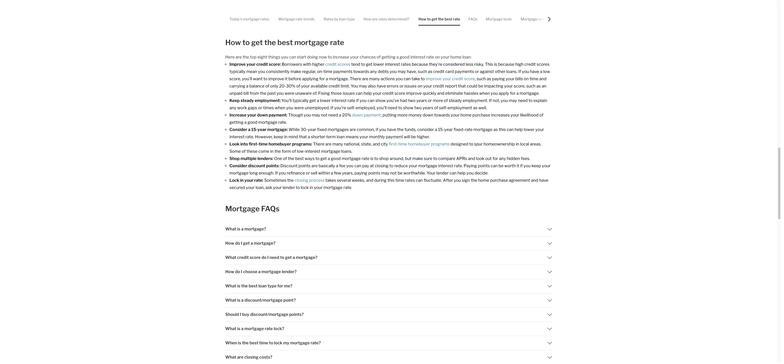 Task type: describe. For each thing, give the bounding box(es) containing it.
0 horizontal spatial points
[[299, 164, 311, 168]]

can up after
[[450, 171, 457, 176]]

0 horizontal spatial issues
[[343, 91, 355, 96]]

need down you're
[[329, 113, 338, 118]]

1 horizontal spatial on
[[435, 55, 440, 60]]

lender inside discount points are basically a fee you can pay at closing to reduce your mortgage interest rate. paying points can be worth it if you keep your mortgage long enough. if you refinance or sell within a few years, paying points may not be worthwhile. your lender can help you decide.
[[437, 171, 449, 176]]

compare
[[439, 156, 456, 161]]

and right "quickly"
[[438, 91, 445, 96]]

actions
[[381, 76, 395, 81]]

best down "what is a mortgage rate lock?"
[[250, 341, 259, 346]]

bill
[[244, 91, 249, 96]]

for inside tend to get lower interest rates because they're considered less risky. this is because high credit scores typically mean you consistently make regular, on-time payments towards any debts you may have, such as credit card payments or against other loans. if you have a low score, you'll want to improve it before applying for a mortgage. there are many actions you can take to
[[320, 76, 325, 81]]

loan:
[[463, 55, 472, 60]]

next image
[[548, 17, 552, 21]]

only
[[270, 84, 278, 89]]

available
[[311, 84, 328, 89]]

interest inside while 30-year fixed mortgages are common, if you have the funds, consider a 15-year fixed-rate mortgage as this can help lower your interest rate. however, keep in mind that a shorter-term loan means your monthly payment will be higher.
[[230, 135, 245, 139]]

likelihood
[[521, 113, 539, 118]]

higher.
[[417, 135, 430, 139]]

interest up have,
[[411, 55, 426, 60]]

may inside tend to get lower interest rates because they're considered less risky. this is because high credit scores typically mean you consistently make regular, on-time payments towards any debts you may have, such as credit card payments or against other loans. if you have a low score, you'll want to improve it before applying for a mortgage. there are many actions you can take to
[[398, 69, 406, 74]]

1 payments from the left
[[334, 69, 353, 74]]

3 year from the left
[[445, 127, 453, 132]]

not inside discount points are basically a fee you can pay at closing to reduce your mortgage interest rate. paying points can be worth it if you keep your mortgage long enough. if you refinance or sell within a few years, paying points may not be worthwhile. your lender can help you decide.
[[391, 171, 397, 176]]

2 horizontal spatial points
[[478, 164, 490, 168]]

have inside while 30-year fixed mortgages are common, if you have the funds, consider a 15-year fixed-rate mortgage as this can help lower your interest rate. however, keep in mind that a shorter-term loan means your monthly payment will be higher.
[[387, 127, 397, 132]]

credit up 'those'
[[329, 84, 340, 89]]

help inside while 30-year fixed mortgages are common, if you have the funds, consider a 15-year fixed-rate mortgage as this can help lower your interest rate. however, keep in mind that a shorter-term loan means your monthly payment will be higher.
[[515, 127, 523, 132]]

less
[[466, 62, 474, 67]]

mortgage news
[[521, 17, 548, 21]]

can up borrowers
[[289, 55, 296, 60]]

down payment link
[[352, 113, 381, 118]]

balance
[[250, 84, 265, 89]]

may inside , such as paying your bills on time and carrying a balance of only 20-30% of your available credit limit. you may also have errors or issues on your credit report that could be impacting your score, such as an unpaid bill from the past you were unaware of. fixing those issues can help your credit score improve quickly and eliminate hassles when you apply for a mortgage.
[[359, 84, 367, 89]]

today's
[[230, 17, 242, 21]]

in right the come
[[270, 149, 274, 154]]

0 horizontal spatial there
[[313, 142, 325, 147]]

will
[[404, 135, 410, 139]]

worthwhile.
[[404, 171, 426, 176]]

how do i get a mortgage?
[[226, 241, 276, 246]]

mortgage inside while 30-year fixed mortgages are common, if you have the funds, consider a 15-year fixed-rate mortgage as this can help lower your interest rate. however, keep in mind that a shorter-term loan means your monthly payment will be higher.
[[474, 127, 493, 132]]

, putting more money down towards your home purchase increases your likelihood of getting a good mortgage rate.
[[230, 113, 545, 125]]

i left choose
[[241, 269, 242, 274]]

faqs link
[[469, 12, 478, 26]]

rates
[[324, 17, 334, 21]]

at
[[370, 164, 374, 168]]

there inside tend to get lower interest rates because they're considered less risky. this is because high credit scores typically mean you consistently make regular, on-time payments towards any debts you may have, such as credit card payments or against other loans. if you have a low score, you'll want to improve it before applying for a mortgage. there are many actions you can take to
[[350, 76, 361, 81]]

can inside takes several weeks, and during this time rates can fluctuate. after you sign the home purchase agreement and have secured your loan, ask your lender to lock in your mortgage rate.
[[416, 178, 423, 183]]

local
[[521, 142, 530, 147]]

and right agreement
[[531, 178, 539, 183]]

many inside tend to get lower interest rates because they're considered less risky. this is because high credit scores typically mean you consistently make regular, on-time payments towards any debts you may have, such as credit card payments or against other loans. if you have a low score, you'll want to improve it before applying for a mortgage. there are many actions you can take to
[[369, 76, 380, 81]]

what for what credit score do i need to get a mortgage?
[[226, 255, 236, 260]]

get inside you'll typically get a lower interest rate if you can show you've had two years or more of steady employment. if not, you may need to explain any work gaps or times when you were unemployed. if you're self-employed, you'll need to show two years of self-employment as well.
[[310, 98, 316, 103]]

however,
[[255, 135, 273, 139]]

rate. inside takes several weeks, and during this time rates can fluctuate. after you sign the home purchase agreement and have secured your loan, ask your lender to lock in your mortgage rate.
[[344, 185, 352, 190]]

process
[[309, 178, 325, 183]]

1 vertical spatial years
[[423, 105, 434, 110]]

the inside designed to spur homeownership in local areas. some of these come in the form of low-interest mortgage loans.
[[275, 149, 281, 154]]

2 vertical spatial good
[[331, 156, 341, 161]]

lock
[[230, 178, 239, 183]]

the inside while 30-year fixed mortgages are common, if you have the funds, consider a 15-year fixed-rate mortgage as this can help lower your interest rate. however, keep in mind that a shorter-term loan means your monthly payment will be higher.
[[398, 127, 404, 132]]

how for how do i choose a mortgage lender?
[[226, 269, 234, 274]]

in left local
[[516, 142, 520, 147]]

things
[[268, 55, 281, 60]]

were inside , such as paying your bills on time and carrying a balance of only 20-30% of your available credit limit. you may also have errors or issues on your credit report that could be impacting your score, such as an unpaid bill from the past you were unaware of. fixing those issues can help your credit score improve quickly and eliminate hassles when you apply for a mortgage.
[[285, 91, 295, 96]]

1 vertical spatial mortgage?
[[254, 241, 276, 246]]

what is the best loan type for me?
[[226, 284, 293, 289]]

credit right high
[[525, 62, 536, 67]]

what for what is a discount/mortgage point?
[[226, 298, 236, 303]]

0 vertical spatial years
[[417, 98, 427, 103]]

you'll inside you'll typically get a lower interest rate if you can show you've had two years or more of steady employment. if not, you may need to explain any work gaps or times when you were unemployed. if you're self-employed, you'll need to show two years of self-employment as well.
[[377, 105, 387, 110]]

a inside , putting more money down towards your home purchase increases your likelihood of getting a good mortgage rate.
[[245, 120, 247, 125]]

in inside while 30-year fixed mortgages are common, if you have the funds, consider a 15-year fixed-rate mortgage as this can help lower your interest rate. however, keep in mind that a shorter-term loan means your monthly payment will be higher.
[[284, 135, 288, 139]]

need up how do i choose a mortgage lender?
[[270, 255, 279, 260]]

mortgage down sure
[[419, 164, 438, 168]]

are up 'improve'
[[236, 55, 242, 60]]

rate up they're
[[427, 55, 434, 60]]

refinance
[[287, 171, 305, 176]]

this
[[485, 62, 494, 67]]

and up an
[[540, 76, 547, 81]]

1 vertical spatial do
[[262, 255, 267, 260]]

mind
[[289, 135, 298, 139]]

when inside you'll typically get a lower interest rate if you can show you've had two years or more of steady employment. if not, you may need to explain any work gaps or times when you were unemployed. if you're self-employed, you'll need to show two years of self-employment as well.
[[275, 105, 286, 110]]

sometimes
[[264, 178, 287, 183]]

for left 'me?'
[[278, 284, 283, 289]]

mortgage. inside tend to get lower interest rates because they're considered less risky. this is because high credit scores typically mean you consistently make regular, on-time payments towards any debts you may have, such as credit card payments or against other loans. if you have a low score, you'll want to improve it before applying for a mortgage. there are many actions you can take to
[[329, 76, 349, 81]]

help inside , such as paying your bills on time and carrying a balance of only 20-30% of your available credit limit. you may also have errors or issues on your credit report that could be impacting your score, such as an unpaid bill from the past you were unaware of. fixing those issues can help your credit score improve quickly and eliminate hassles when you apply for a mortgage.
[[364, 91, 372, 96]]

2 because from the left
[[498, 62, 515, 67]]

rate left the trends
[[296, 17, 303, 21]]

what credit score do i need to get a mortgage?
[[226, 255, 318, 260]]

today's mortgage rates link
[[230, 12, 269, 26]]

make inside tend to get lower interest rates because they're considered less risky. this is because high credit scores typically mean you consistently make regular, on-time payments towards any debts you may have, such as credit card payments or against other loans. if you have a low score, you'll want to improve it before applying for a mortgage. there are many actions you can take to
[[291, 69, 301, 74]]

credit up "quickly"
[[433, 84, 444, 89]]

tend to get lower interest rates because they're considered less risky. this is because high credit scores typically mean you consistently make regular, on-time payments towards any debts you may have, such as credit card payments or against other loans. if you have a low score, you'll want to improve it before applying for a mortgage. there are many actions you can take to
[[230, 62, 551, 81]]

1 vertical spatial type
[[268, 284, 277, 289]]

credit down eight
[[257, 62, 268, 67]]

while
[[289, 127, 300, 132]]

mortgage. inside , such as paying your bills on time and carrying a balance of only 20-30% of your available credit limit. you may also have errors or issues on your credit report that could be impacting your score, such as an unpaid bill from the past you were unaware of. fixing those issues can help your credit score improve quickly and eliminate hassles when you apply for a mortgage.
[[520, 91, 540, 96]]

2 horizontal spatial on
[[524, 76, 529, 81]]

to inside discount points are basically a fee you can pay at closing to reduce your mortgage interest rate. paying points can be worth it if you keep your mortgage long enough. if you refinance or sell within a few years, paying points may not be worthwhile. your lender can help you decide.
[[390, 164, 394, 168]]

need down the 'you've'
[[388, 105, 398, 110]]

1 15- from the left
[[251, 127, 258, 132]]

and down "monthly"
[[373, 142, 380, 147]]

0 vertical spatial mortgage?
[[245, 227, 266, 232]]

be left worth
[[499, 164, 504, 168]]

1 steady from the left
[[241, 98, 254, 103]]

are left determined?
[[372, 17, 378, 21]]

scores inside tend to get lower interest rates because they're considered less risky. this is because high credit scores typically mean you consistently make regular, on-time payments towards any debts you may have, such as credit card payments or against other loans. if you have a low score, you'll want to improve it before applying for a mortgage. there are many actions you can take to
[[537, 62, 550, 67]]

national,
[[344, 142, 361, 147]]

you down fees.
[[524, 164, 531, 168]]

high
[[516, 62, 524, 67]]

if for common,
[[376, 127, 379, 132]]

i down what is a mortgage?
[[241, 241, 242, 246]]

time up the come
[[259, 142, 268, 147]]

interest inside discount points are basically a fee you can pay at closing to reduce your mortgage interest rate. paying points can be worth it if you keep your mortgage long enough. if you refinance or sell within a few years, paying points may not be worthwhile. your lender can help you decide.
[[439, 164, 454, 168]]

mortgage inside , putting more money down towards your home purchase increases your likelihood of getting a good mortgage rate.
[[258, 120, 278, 125]]

are left costs?
[[237, 355, 244, 360]]

rate inside while 30-year fixed mortgages are common, if you have the funds, consider a 15-year fixed-rate mortgage as this can help lower your interest rate. however, keep in mind that a shorter-term loan means your monthly payment will be higher.
[[465, 127, 473, 132]]

credit up choose
[[237, 255, 249, 260]]

trends
[[304, 17, 315, 21]]

best left faqs link
[[445, 17, 453, 21]]

1 horizontal spatial make
[[413, 156, 423, 161]]

best down choose
[[249, 284, 258, 289]]

keep inside while 30-year fixed mortgages are common, if you have the funds, consider a 15-year fixed-rate mortgage as this can help lower your interest rate. however, keep in mind that a shorter-term loan means your monthly payment will be higher.
[[274, 135, 283, 139]]

0 horizontal spatial on
[[418, 84, 423, 89]]

1 self- from the left
[[347, 105, 356, 110]]

mortgage inside designed to spur homeownership in local areas. some of these come in the form of low-interest mortgage loans.
[[321, 149, 341, 154]]

times
[[263, 105, 274, 110]]

2 homebuyer from the left
[[408, 142, 430, 147]]

any for debts
[[370, 69, 377, 74]]

closing inside discount points are basically a fee you can pay at closing to reduce your mortgage interest rate. paying points can be worth it if you keep your mortgage long enough. if you refinance or sell within a few years, paying points may not be worthwhile. your lender can help you decide.
[[375, 164, 389, 168]]

shop multiple lenders: one of the best ways to get a good mortgage rate is to shop around, but make sure to compare aprs and look out for any hidden fees.
[[230, 156, 531, 161]]

credit down now
[[326, 62, 337, 67]]

mortgage:
[[268, 127, 288, 132]]

2 horizontal spatial improve
[[426, 76, 442, 81]]

towards inside tend to get lower interest rates because they're considered less risky. this is because high credit scores typically mean you consistently make regular, on-time payments towards any debts you may have, such as credit card payments or against other loans. if you have a low score, you'll want to improve it before applying for a mortgage. there are many actions you can take to
[[354, 69, 369, 74]]

it inside discount points are basically a fee you can pay at closing to reduce your mortgage interest rate. paying points can be worth it if you keep your mortgage long enough. if you refinance or sell within a few years, paying points may not be worthwhile. your lender can help you decide.
[[517, 164, 520, 168]]

as inside you'll typically get a lower interest rate if you can show you've had two years or more of steady employment. if not, you may need to explain any work gaps or times when you were unemployed. if you're self-employed, you'll need to show two years of self-employment as well.
[[473, 105, 478, 110]]

loans. inside tend to get lower interest rates because they're considered less risky. this is because high credit scores typically mean you consistently make regular, on-time payments towards any debts you may have, such as credit card payments or against other loans. if you have a low score, you'll want to improve it before applying for a mortgage. there are many actions you can take to
[[507, 69, 518, 74]]

rate up pay
[[362, 156, 370, 161]]

against
[[480, 69, 494, 74]]

improve inside , such as paying your bills on time and carrying a balance of only 20-30% of your available credit limit. you may also have errors or issues on your credit report that could be impacting your score, such as an unpaid bill from the past you were unaware of. fixing those issues can help your credit score improve quickly and eliminate hassles when you apply for a mortgage.
[[406, 91, 422, 96]]

1 horizontal spatial show
[[403, 105, 414, 110]]

type inside the rates by loan type link
[[347, 17, 355, 21]]

credit scores link
[[326, 62, 351, 67]]

you'll typically get a lower interest rate if you can show you've had two years or more of steady employment. if not, you may need to explain any work gaps or times when you were unemployed. if you're self-employed, you'll need to show two years of self-employment as well.
[[230, 98, 549, 110]]

0 vertical spatial score
[[465, 76, 475, 81]]

before
[[289, 76, 301, 81]]

improve inside tend to get lower interest rates because they're considered less risky. this is because high credit scores typically mean you consistently make regular, on-time payments towards any debts you may have, such as credit card payments or against other loans. if you have a low score, you'll want to improve it before applying for a mortgage. there are many actions you can take to
[[269, 76, 284, 81]]

if inside discount points are basically a fee you can pay at closing to reduce your mortgage interest rate. paying points can be worth it if you keep your mortgage long enough. if you refinance or sell within a few years, paying points may not be worthwhile. your lender can help you decide.
[[275, 171, 278, 176]]

mortgage for mortgage news
[[521, 17, 538, 21]]

card
[[446, 69, 454, 74]]

home inside takes several weeks, and during this time rates can fluctuate. after you sign the home purchase agreement and have secured your loan, ask your lender to lock in your mortgage rate.
[[479, 178, 490, 183]]

report
[[445, 84, 457, 89]]

reduce
[[395, 164, 408, 168]]

0 horizontal spatial lock
[[274, 341, 283, 346]]

1 first- from the left
[[249, 142, 259, 147]]

choose
[[243, 269, 258, 274]]

mortgage tools
[[486, 17, 512, 21]]

of left only
[[266, 84, 270, 89]]

0 vertical spatial home
[[451, 55, 462, 60]]

payment:
[[269, 113, 287, 118]]

may inside you'll typically get a lower interest rate if you can show you've had two years or more of steady employment. if not, you may need to explain any work gaps or times when you were unemployed. if you're self-employed, you'll need to show two years of self-employment as well.
[[509, 98, 517, 103]]

you're
[[334, 105, 346, 110]]

what for what is a mortgage rate lock?
[[226, 326, 236, 331]]

score inside , such as paying your bills on time and carrying a balance of only 20-30% of your available credit limit. you may also have errors or issues on your credit report that could be impacting your score, such as an unpaid bill from the past you were unaware of. fixing those issues can help your credit score improve quickly and eliminate hassles when you apply for a mortgage.
[[395, 91, 406, 96]]

down inside , putting more money down towards your home purchase increases your likelihood of getting a good mortgage rate.
[[423, 113, 434, 118]]

are down term
[[326, 142, 332, 147]]

mortgage up the doing
[[295, 38, 329, 47]]

2 vertical spatial score
[[250, 255, 261, 260]]

of right 30% at the left of the page
[[297, 84, 301, 89]]

rate left faqs link
[[453, 17, 461, 21]]

rate left the lock?
[[265, 326, 273, 331]]

1 homebuyer from the left
[[269, 142, 291, 147]]

lock in your rate: sometimes the closing process
[[230, 178, 325, 183]]

time down will
[[399, 142, 407, 147]]

score, inside tend to get lower interest rates because they're considered less risky. this is because high credit scores typically mean you consistently make regular, on-time payments towards any debts you may have, such as credit card payments or against other loans. if you have a low score, you'll want to improve it before applying for a mortgage. there are many actions you can take to
[[230, 76, 241, 81]]

mortgages
[[328, 127, 349, 132]]

of down the eliminate
[[444, 98, 448, 103]]

2 horizontal spatial such
[[527, 84, 536, 89]]

if inside discount points are basically a fee you can pay at closing to reduce your mortgage interest rate. paying points can be worth it if you keep your mortgage long enough. if you refinance or sell within a few years, paying points may not be worthwhile. your lender can help you decide.
[[521, 164, 523, 168]]

increase
[[230, 113, 247, 118]]

2 vertical spatial loan
[[259, 284, 267, 289]]

mortgage right the my
[[290, 341, 310, 346]]

any for work
[[230, 105, 237, 110]]

you down impacting
[[491, 91, 498, 96]]

what for what is the best loan type for me?
[[226, 284, 236, 289]]

1 vertical spatial closing
[[295, 178, 309, 183]]

best up things
[[278, 38, 293, 47]]

0 vertical spatial loan
[[339, 17, 347, 21]]

you up lock in your rate: sometimes the closing process
[[279, 171, 286, 176]]

you down apply
[[501, 98, 508, 103]]

they're
[[429, 62, 443, 67]]

, for such
[[475, 76, 476, 81]]

this inside while 30-year fixed mortgages are common, if you have the funds, consider a 15-year fixed-rate mortgage as this can help lower your interest rate. however, keep in mind that a shorter-term loan means your monthly payment will be higher.
[[499, 127, 506, 132]]

you inside while 30-year fixed mortgages are common, if you have the funds, consider a 15-year fixed-rate mortgage as this can help lower your interest rate. however, keep in mind that a shorter-term loan means your monthly payment will be higher.
[[379, 127, 387, 132]]

you down high
[[522, 69, 530, 74]]

you inside takes several weeks, and during this time rates can fluctuate. after you sign the home purchase agreement and have secured your loan, ask your lender to lock in your mortgage rate.
[[454, 178, 461, 183]]

30-
[[301, 127, 308, 132]]

do for get
[[235, 241, 240, 246]]

score, inside , such as paying your bills on time and carrying a balance of only 20-30% of your available credit limit. you may also have errors or issues on your credit report that could be impacting your score, such as an unpaid bill from the past you were unaware of. fixing those issues can help your credit score improve quickly and eliminate hassles when you apply for a mortgage.
[[514, 84, 526, 89]]

of left the low-
[[292, 149, 296, 154]]

1 horizontal spatial points
[[368, 171, 381, 176]]

rate up increase
[[330, 38, 344, 47]]

lender inside takes several weeks, and during this time rates can fluctuate. after you sign the home purchase agreement and have secured your loan, ask your lender to lock in your mortgage rate.
[[283, 185, 295, 190]]

are inside tend to get lower interest rates because they're considered less risky. this is because high credit scores typically mean you consistently make regular, on-time payments towards any debts you may have, such as credit card payments or against other loans. if you have a low score, you'll want to improve it before applying for a mortgage. there are many actions you can take to
[[362, 76, 369, 81]]

credit down they're
[[434, 69, 445, 74]]

of right chances
[[377, 55, 381, 60]]

that inside , such as paying your bills on time and carrying a balance of only 20-30% of your available credit limit. you may also have errors or issues on your credit report that could be impacting your score, such as an unpaid bill from the past you were unaware of. fixing those issues can help your credit score improve quickly and eliminate hassles when you apply for a mortgage.
[[458, 84, 466, 89]]

can down out
[[491, 164, 498, 168]]

credit up report
[[452, 76, 464, 81]]

mortgage down the "buy"
[[245, 326, 264, 331]]

what is a discount/mortgage point?
[[226, 298, 296, 303]]

point?
[[284, 298, 296, 303]]

for inside , such as paying your bills on time and carrying a balance of only 20-30% of your available credit limit. you may also have errors or issues on your credit report that could be impacting your score, such as an unpaid bill from the past you were unaware of. fixing those issues can help your credit score improve quickly and eliminate hassles when you apply for a mortgage.
[[510, 91, 516, 96]]

1 horizontal spatial getting
[[382, 55, 396, 60]]

after
[[443, 178, 453, 183]]

from
[[250, 91, 259, 96]]

be down reduce
[[398, 171, 403, 176]]

credit down errors
[[383, 91, 394, 96]]

here are the top eight things you can start doing now to increase your chances of getting a good interest rate on your home loan:
[[226, 55, 472, 60]]

and left 'during'
[[366, 178, 374, 183]]

start
[[297, 55, 306, 60]]

or right gaps
[[258, 105, 262, 110]]

what for what is a mortgage?
[[226, 227, 236, 232]]

consider for while 30-year fixed mortgages are common, if you have the funds, consider a 15-year fixed-rate mortgage as this can help lower your interest rate. however, keep in mind that a shorter-term loan means your monthly payment will be higher.
[[230, 127, 247, 132]]

i up how do i choose a mortgage lender?
[[268, 255, 269, 260]]

improve your credit score: borrowers with higher credit scores
[[230, 62, 351, 67]]

regular,
[[302, 69, 316, 74]]

of inside , putting more money down towards your home purchase increases your likelihood of getting a good mortgage rate.
[[540, 113, 544, 118]]

i left the "buy"
[[240, 312, 241, 317]]

1 vertical spatial many
[[333, 142, 343, 147]]

this inside takes several weeks, and during this time rates can fluctuate. after you sign the home purchase agreement and have secured your loan, ask your lender to lock in your mortgage rate.
[[388, 178, 395, 183]]

getting inside , putting more money down towards your home purchase increases your likelihood of getting a good mortgage rate.
[[230, 120, 244, 125]]

loan inside while 30-year fixed mortgages are common, if you have the funds, consider a 15-year fixed-rate mortgage as this can help lower your interest rate. however, keep in mind that a shorter-term loan means your monthly payment will be higher.
[[337, 135, 345, 139]]

as down against
[[487, 76, 492, 81]]

you up years,
[[347, 164, 354, 168]]

of right one
[[283, 156, 287, 161]]

state,
[[361, 142, 372, 147]]

0 horizontal spatial faqs
[[261, 204, 280, 213]]

sell
[[311, 171, 318, 176]]

mortgage down what credit score do i need to get a mortgage?
[[262, 269, 281, 274]]

0 horizontal spatial show
[[376, 98, 386, 103]]

into
[[241, 142, 248, 147]]

low
[[544, 69, 550, 74]]

look into first-time homebuyer programs: there are many national, state, and city first-time homebuyer programs
[[230, 142, 450, 147]]

if left not,
[[489, 98, 492, 103]]

points:
[[266, 164, 280, 168]]

2 vertical spatial closing
[[245, 355, 259, 360]]

2 horizontal spatial any
[[499, 156, 506, 161]]

past
[[268, 91, 276, 96]]

worth
[[505, 164, 516, 168]]

you up errors
[[396, 76, 403, 81]]

of down "quickly"
[[434, 105, 438, 110]]

can left pay
[[355, 164, 362, 168]]

a inside you'll typically get a lower interest rate if you can show you've had two years or more of steady employment. if not, you may need to explain any work gaps or times when you were unemployed. if you're self-employed, you'll need to show two years of self-employment as well.
[[317, 98, 319, 103]]

have inside , such as paying your bills on time and carrying a balance of only 20-30% of your available credit limit. you may also have errors or issues on your credit report that could be impacting your score, such as an unpaid bill from the past you were unaware of. fixing those issues can help your credit score improve quickly and eliminate hassles when you apply for a mortgage.
[[377, 84, 386, 89]]

you down you'll
[[286, 105, 294, 110]]

how are rates determined? link
[[364, 12, 410, 26]]

you up actions
[[390, 69, 397, 74]]

you up want
[[258, 69, 265, 74]]

form
[[282, 149, 291, 154]]

were inside you'll typically get a lower interest rate if you can show you've had two years or more of steady employment. if not, you may need to explain any work gaps or times when you were unemployed. if you're self-employed, you'll need to show two years of self-employment as well.
[[294, 105, 304, 110]]

may inside discount points are basically a fee you can pay at closing to reduce your mortgage interest rate. paying points can be worth it if you keep your mortgage long enough. if you refinance or sell within a few years, paying points may not be worthwhile. your lender can help you decide.
[[381, 171, 390, 176]]

on-
[[317, 69, 324, 74]]

with
[[303, 62, 312, 67]]

mortgage up lock
[[230, 171, 249, 176]]

increases
[[492, 113, 510, 118]]

you down 20-
[[277, 91, 284, 96]]

in right lock
[[240, 178, 244, 183]]

or inside tend to get lower interest rates because they're considered less risky. this is because high credit scores typically mean you consistently make regular, on-time payments towards any debts you may have, such as credit card payments or against other loans. if you have a low score, you'll want to improve it before applying for a mortgage. there are many actions you can take to
[[475, 69, 479, 74]]

it inside tend to get lower interest rates because they're considered less risky. this is because high credit scores typically mean you consistently make regular, on-time payments towards any debts you may have, such as credit card payments or against other loans. if you have a low score, you'll want to improve it before applying for a mortgage. there are many actions you can take to
[[285, 76, 288, 81]]

consider a 15-year mortgage:
[[230, 127, 289, 132]]

steady inside you'll typically get a lower interest rate if you can show you've had two years or more of steady employment. if not, you may need to explain any work gaps or times when you were unemployed. if you're self-employed, you'll need to show two years of self-employment as well.
[[449, 98, 462, 103]]

you right though at the left top of page
[[304, 113, 311, 118]]

programs
[[431, 142, 450, 147]]

applying
[[302, 76, 319, 81]]

2 payments from the left
[[455, 69, 474, 74]]

in inside takes several weeks, and during this time rates can fluctuate. after you sign the home purchase agreement and have secured your loan, ask your lender to lock in your mortgage rate.
[[310, 185, 313, 190]]

enough.
[[259, 171, 274, 176]]

rates by loan type
[[324, 17, 355, 21]]

more inside you'll typically get a lower interest rate if you can show you've had two years or more of steady employment. if not, you may need to explain any work gaps or times when you were unemployed. if you're self-employed, you'll need to show two years of self-employment as well.
[[433, 98, 443, 103]]

how to get the best mortgage rate
[[226, 38, 344, 47]]

buy
[[242, 312, 249, 317]]

employment:
[[255, 98, 281, 103]]

spur
[[475, 142, 483, 147]]

time up costs?
[[259, 341, 268, 346]]

or down "quickly"
[[428, 98, 432, 103]]

doing
[[307, 55, 318, 60]]

the inside takes several weeks, and during this time rates can fluctuate. after you sign the home purchase agreement and have secured your loan, ask your lender to lock in your mortgage rate.
[[471, 178, 478, 183]]

, for putting
[[381, 113, 382, 118]]

determined?
[[388, 17, 410, 21]]



Task type: locate. For each thing, give the bounding box(es) containing it.
closing process link
[[295, 178, 325, 183]]

0 vertical spatial type
[[347, 17, 355, 21]]

you'll
[[282, 98, 292, 103]]

1 vertical spatial payment
[[386, 135, 403, 139]]

payments down the 'credit scores' link
[[334, 69, 353, 74]]

are
[[372, 17, 378, 21], [236, 55, 242, 60], [362, 76, 369, 81], [350, 127, 356, 132], [326, 142, 332, 147], [312, 164, 318, 168], [237, 355, 244, 360]]

time inside , such as paying your bills on time and carrying a balance of only 20-30% of your available credit limit. you may also have errors or issues on your credit report that could be impacting your score, such as an unpaid bill from the past you were unaware of. fixing those issues can help your credit score improve quickly and eliminate hassles when you apply for a mortgage.
[[530, 76, 539, 81]]

1 vertical spatial it
[[517, 164, 520, 168]]

rate. inside , putting more money down towards your home purchase increases your likelihood of getting a good mortgage rate.
[[278, 120, 287, 125]]

though
[[288, 113, 303, 118]]

if inside you'll typically get a lower interest rate if you can show you've had two years or more of steady employment. if not, you may need to explain any work gaps or times when you were unemployed. if you're self-employed, you'll need to show two years of self-employment as well.
[[356, 98, 359, 103]]

make right but
[[413, 156, 423, 161]]

if up employed,
[[356, 98, 359, 103]]

ways
[[305, 156, 315, 161]]

work
[[237, 105, 247, 110]]

is for what is a mortgage rate lock?
[[237, 326, 241, 331]]

15- inside while 30-year fixed mortgages are common, if you have the funds, consider a 15-year fixed-rate mortgage as this can help lower your interest rate. however, keep in mind that a shorter-term loan means your monthly payment will be higher.
[[438, 127, 445, 132]]

you down paying
[[467, 171, 474, 176]]

loan,
[[256, 185, 265, 190]]

have inside tend to get lower interest rates because they're considered less risky. this is because high credit scores typically mean you consistently make regular, on-time payments towards any debts you may have, such as credit card payments or against other loans. if you have a low score, you'll want to improve it before applying for a mortgage. there are many actions you can take to
[[530, 69, 540, 74]]

3 what from the top
[[226, 284, 236, 289]]

0 vertical spatial two
[[408, 98, 416, 103]]

rate. inside discount points are basically a fee you can pay at closing to reduce your mortgage interest rate. paying points can be worth it if you keep your mortgage long enough. if you refinance or sell within a few years, paying points may not be worthwhile. your lender can help you decide.
[[454, 164, 463, 168]]

as down employment.
[[473, 105, 478, 110]]

may down unemployed.
[[312, 113, 320, 118]]

explain
[[534, 98, 548, 103]]

the
[[438, 17, 444, 21], [265, 38, 276, 47], [243, 55, 249, 60], [260, 91, 267, 96], [398, 127, 404, 132], [275, 149, 281, 154], [288, 156, 295, 161], [287, 178, 294, 183], [471, 178, 478, 183], [241, 284, 248, 289], [242, 341, 249, 346]]

fixed
[[317, 127, 327, 132]]

typically down unaware
[[293, 98, 309, 103]]

that inside while 30-year fixed mortgages are common, if you have the funds, consider a 15-year fixed-rate mortgage as this can help lower your interest rate. however, keep in mind that a shorter-term loan means your monthly payment will be higher.
[[299, 135, 307, 139]]

look
[[230, 142, 240, 147]]

0 horizontal spatial down
[[257, 113, 268, 118]]

lower down likelihood
[[524, 127, 535, 132]]

were up though at the left top of page
[[294, 105, 304, 110]]

1 horizontal spatial first-
[[389, 142, 399, 147]]

self- down the eliminate
[[439, 105, 448, 110]]

lock?
[[274, 326, 284, 331]]

consider for discount points are basically a fee you can pay at closing to reduce your mortgage interest rate. paying points can be worth it if you keep your mortgage long enough. if you refinance or sell within a few years, paying points may not be worthwhile. your lender can help you decide.
[[230, 164, 247, 168]]

is for when is the best time to lock my mortgage rate?
[[238, 341, 241, 346]]

there up you
[[350, 76, 361, 81]]

2 steady from the left
[[449, 98, 462, 103]]

can inside while 30-year fixed mortgages are common, if you have the funds, consider a 15-year fixed-rate mortgage as this can help lower your interest rate. however, keep in mind that a shorter-term loan means your monthly payment will be higher.
[[507, 127, 514, 132]]

or inside , such as paying your bills on time and carrying a balance of only 20-30% of your available credit limit. you may also have errors or issues on your credit report that could be impacting your score, such as an unpaid bill from the past you were unaware of. fixing those issues can help your credit score improve quickly and eliminate hassles when you apply for a mortgage.
[[400, 84, 404, 89]]

0 horizontal spatial score
[[250, 255, 261, 260]]

1 vertical spatial ,
[[381, 113, 382, 118]]

discount/mortgage down what is a discount/mortgage point?
[[250, 312, 288, 317]]

be inside , such as paying your bills on time and carrying a balance of only 20-30% of your available credit limit. you may also have errors or issues on your credit report that could be impacting your score, such as an unpaid bill from the past you were unaware of. fixing those issues can help your credit score improve quickly and eliminate hassles when you apply for a mortgage.
[[479, 84, 484, 89]]

what is a mortgage?
[[226, 227, 266, 232]]

1 down from the left
[[257, 113, 268, 118]]

is inside tend to get lower interest rates because they're considered less risky. this is because high credit scores typically mean you consistently make regular, on-time payments towards any debts you may have, such as credit card payments or against other loans. if you have a low score, you'll want to improve it before applying for a mortgage. there are many actions you can take to
[[494, 62, 498, 67]]

paying inside , such as paying your bills on time and carrying a balance of only 20-30% of your available credit limit. you may also have errors or issues on your credit report that could be impacting your score, such as an unpaid bill from the past you were unaware of. fixing those issues can help your credit score improve quickly and eliminate hassles when you apply for a mortgage.
[[492, 76, 505, 81]]

as
[[428, 69, 433, 74], [487, 76, 492, 81], [537, 84, 541, 89], [473, 105, 478, 110], [494, 127, 498, 132]]

takes
[[326, 178, 336, 183]]

for right out
[[493, 156, 499, 161]]

rate. down payment:
[[278, 120, 287, 125]]

typically inside tend to get lower interest rates because they're considered less risky. this is because high credit scores typically mean you consistently make regular, on-time payments towards any debts you may have, such as credit card payments or against other loans. if you have a low score, you'll want to improve it before applying for a mortgage. there are many actions you can take to
[[230, 69, 246, 74]]

, left putting
[[381, 113, 382, 118]]

5 what from the top
[[226, 326, 236, 331]]

some
[[230, 149, 241, 154]]

in left 'mind'
[[284, 135, 288, 139]]

1 vertical spatial lock
[[274, 341, 283, 346]]

paying inside discount points are basically a fee you can pay at closing to reduce your mortgage interest rate. paying points can be worth it if you keep your mortgage long enough. if you refinance or sell within a few years, paying points may not be worthwhile. your lender can help you decide.
[[355, 171, 368, 176]]

help up sign
[[458, 171, 466, 176]]

keep inside discount points are basically a fee you can pay at closing to reduce your mortgage interest rate. paying points can be worth it if you keep your mortgage long enough. if you refinance or sell within a few years, paying points may not be worthwhile. your lender can help you decide.
[[532, 164, 542, 168]]

low-
[[297, 149, 305, 154]]

1 because from the left
[[412, 62, 428, 67]]

to inside designed to spur homeownership in local areas. some of these come in the form of low-interest mortgage loans.
[[470, 142, 474, 147]]

improve
[[269, 76, 284, 81], [426, 76, 442, 81], [406, 91, 422, 96]]

typically down 'improve'
[[230, 69, 246, 74]]

also
[[368, 84, 376, 89]]

in down 'closing process' link
[[310, 185, 313, 190]]

mortgage for mortgage tools
[[486, 17, 503, 21]]

do for choose
[[235, 269, 240, 274]]

on
[[435, 55, 440, 60], [524, 76, 529, 81], [418, 84, 423, 89]]

areas.
[[530, 142, 542, 147]]

have,
[[407, 69, 417, 74]]

1 vertical spatial loan
[[337, 135, 345, 139]]

year up however,
[[258, 127, 267, 132]]

20%
[[342, 113, 352, 118]]

1 year from the left
[[258, 127, 267, 132]]

1 horizontal spatial if
[[376, 127, 379, 132]]

your
[[427, 171, 436, 176]]

discount/mortgage for points?
[[250, 312, 288, 317]]

or inside discount points are basically a fee you can pay at closing to reduce your mortgage interest rate. paying points can be worth it if you keep your mortgage long enough. if you refinance or sell within a few years, paying points may not be worthwhile. your lender can help you decide.
[[306, 171, 310, 176]]

a
[[397, 55, 399, 60], [541, 69, 543, 74], [326, 76, 328, 81], [246, 84, 249, 89], [517, 91, 519, 96], [317, 98, 319, 103], [339, 113, 341, 118], [245, 120, 247, 125], [248, 127, 251, 132], [435, 127, 438, 132], [308, 135, 310, 139], [328, 156, 330, 161], [336, 164, 339, 168], [331, 171, 333, 176], [241, 227, 244, 232], [251, 241, 253, 246], [293, 255, 295, 260], [258, 269, 261, 274], [241, 298, 244, 303], [241, 326, 244, 331]]

of
[[377, 55, 381, 60], [266, 84, 270, 89], [297, 84, 301, 89], [444, 98, 448, 103], [434, 105, 438, 110], [540, 113, 544, 118], [242, 149, 246, 154], [292, 149, 296, 154], [283, 156, 287, 161]]

1 vertical spatial consider
[[230, 164, 247, 168]]

1 horizontal spatial payment
[[386, 135, 403, 139]]

loans. inside designed to spur homeownership in local areas. some of these come in the form of low-interest mortgage loans.
[[341, 149, 353, 154]]

good inside , putting more money down towards your home purchase increases your likelihood of getting a good mortgage rate.
[[248, 120, 258, 125]]

how for how to get the best mortgage rate
[[226, 38, 241, 47]]

1 horizontal spatial issues
[[405, 84, 417, 89]]

2 horizontal spatial help
[[515, 127, 523, 132]]

to inside takes several weeks, and during this time rates can fluctuate. after you sign the home purchase agreement and have secured your loan, ask your lender to lock in your mortgage rate.
[[296, 185, 300, 190]]

1 horizontal spatial self-
[[439, 105, 448, 110]]

0 horizontal spatial closing
[[245, 355, 259, 360]]

2 vertical spatial mortgage?
[[296, 255, 318, 260]]

1 vertical spatial score
[[395, 91, 406, 96]]

2 scores from the left
[[537, 62, 550, 67]]

1 vertical spatial keep
[[532, 164, 542, 168]]

1 horizontal spatial keep
[[532, 164, 542, 168]]

1 horizontal spatial such
[[477, 76, 486, 81]]

1 horizontal spatial when
[[480, 91, 490, 96]]

such left an
[[527, 84, 536, 89]]

discount/mortgage up should i buy discount/mortgage points?
[[245, 298, 283, 303]]

help inside discount points are basically a fee you can pay at closing to reduce your mortgage interest rate. paying points can be worth it if you keep your mortgage long enough. if you refinance or sell within a few years, paying points may not be worthwhile. your lender can help you decide.
[[458, 171, 466, 176]]

6 what from the top
[[226, 355, 236, 360]]

0 vertical spatial issues
[[405, 84, 417, 89]]

2 vertical spatial if
[[521, 164, 523, 168]]

0 vertical spatial lock
[[301, 185, 309, 190]]

payments
[[334, 69, 353, 74], [455, 69, 474, 74]]

0 horizontal spatial scores
[[338, 62, 351, 67]]

score, up carrying
[[230, 76, 241, 81]]

is for what is the best loan type for me?
[[237, 284, 241, 289]]

rates inside tend to get lower interest rates because they're considered less risky. this is because high credit scores typically mean you consistently make regular, on-time payments towards any debts you may have, such as credit card payments or against other loans. if you have a low score, you'll want to improve it before applying for a mortgage. there are many actions you can take to
[[401, 62, 411, 67]]

if left you're
[[331, 105, 334, 110]]

0 horizontal spatial type
[[268, 284, 277, 289]]

mortgage up fee
[[342, 156, 361, 161]]

mortgage?
[[245, 227, 266, 232], [254, 241, 276, 246], [296, 255, 318, 260]]

0 vertical spatial purchase
[[473, 113, 491, 118]]

carrying
[[230, 84, 245, 89]]

you
[[351, 84, 358, 89]]

1 vertical spatial that
[[299, 135, 307, 139]]

mortgage for mortgage rate trends
[[279, 17, 295, 21]]

mortgage inside mortgage news link
[[521, 17, 538, 21]]

you'll inside tend to get lower interest rates because they're considered less risky. this is because high credit scores typically mean you consistently make regular, on-time payments towards any debts you may have, such as credit card payments or against other loans. if you have a low score, you'll want to improve it before applying for a mortgage. there are many actions you can take to
[[242, 76, 252, 81]]

, inside , putting more money down towards your home purchase increases your likelihood of getting a good mortgage rate.
[[381, 113, 382, 118]]

more down "quickly"
[[433, 98, 443, 103]]

1 scores from the left
[[338, 62, 351, 67]]

2 consider from the top
[[230, 164, 247, 168]]

first- right city
[[389, 142, 399, 147]]

interest inside you'll typically get a lower interest rate if you can show you've had two years or more of steady employment. if not, you may need to explain any work gaps or times when you were unemployed. if you're self-employed, you'll need to show two years of self-employment as well.
[[332, 98, 347, 103]]

such down against
[[477, 76, 486, 81]]

programs:
[[292, 142, 312, 147]]

0 horizontal spatial towards
[[354, 69, 369, 74]]

15-
[[251, 127, 258, 132], [438, 127, 445, 132]]

interest inside tend to get lower interest rates because they're considered less risky. this is because high credit scores typically mean you consistently make regular, on-time payments towards any debts you may have, such as credit card payments or against other loans. if you have a low score, you'll want to improve it before applying for a mortgage. there are many actions you can take to
[[385, 62, 400, 67]]

0 horizontal spatial such
[[418, 69, 427, 74]]

can inside tend to get lower interest rates because they're considered less risky. this is because high credit scores typically mean you consistently make regular, on-time payments towards any debts you may have, such as credit card payments or against other loans. if you have a low score, you'll want to improve it before applying for a mortgage. there are many actions you can take to
[[404, 76, 411, 81]]

0 horizontal spatial payment
[[364, 113, 381, 118]]

points?
[[289, 312, 304, 317]]

it up 20-
[[285, 76, 288, 81]]

may left have,
[[398, 69, 406, 74]]

0 vertical spatial keep
[[274, 135, 283, 139]]

1 vertical spatial were
[[294, 105, 304, 110]]

1 consider from the top
[[230, 127, 247, 132]]

paying up weeks,
[[355, 171, 368, 176]]

1 horizontal spatial down
[[352, 113, 363, 118]]

aprs
[[457, 156, 467, 161]]

more inside , putting more money down towards your home purchase increases your likelihood of getting a good mortgage rate.
[[398, 113, 408, 118]]

mortgage rate trends link
[[279, 12, 315, 26]]

mortgage tools link
[[486, 12, 512, 26]]

your
[[350, 55, 359, 60], [441, 55, 450, 60], [247, 62, 256, 67], [443, 76, 451, 81], [506, 76, 515, 81], [301, 84, 310, 89], [424, 84, 432, 89], [505, 84, 513, 89], [373, 91, 382, 96], [247, 113, 256, 118], [451, 113, 460, 118], [511, 113, 520, 118], [536, 127, 545, 132], [360, 135, 369, 139], [409, 164, 418, 168], [542, 164, 551, 168], [245, 178, 254, 183], [246, 185, 255, 190], [273, 185, 282, 190], [314, 185, 323, 190]]

any inside tend to get lower interest rates because they're considered less risky. this is because high credit scores typically mean you consistently make regular, on-time payments towards any debts you may have, such as credit card payments or against other loans. if you have a low score, you'll want to improve it before applying for a mortgage. there are many actions you can take to
[[370, 69, 377, 74]]

0 vertical spatial good
[[400, 55, 410, 60]]

issues down take
[[405, 84, 417, 89]]

0 horizontal spatial self-
[[347, 105, 356, 110]]

0 horizontal spatial many
[[333, 142, 343, 147]]

rate. inside while 30-year fixed mortgages are common, if you have the funds, consider a 15-year fixed-rate mortgage as this can help lower your interest rate. however, keep in mind that a shorter-term loan means your monthly payment will be higher.
[[246, 135, 254, 139]]

purchase down worth
[[490, 178, 508, 183]]

such inside tend to get lower interest rates because they're considered less risky. this is because high credit scores typically mean you consistently make regular, on-time payments towards any debts you may have, such as credit card payments or against other loans. if you have a low score, you'll want to improve it before applying for a mortgage. there are many actions you can take to
[[418, 69, 427, 74]]

1 horizontal spatial ,
[[475, 76, 476, 81]]

0 horizontal spatial any
[[230, 105, 237, 110]]

are inside while 30-year fixed mortgages are common, if you have the funds, consider a 15-year fixed-rate mortgage as this can help lower your interest rate. however, keep in mind that a shorter-term loan means your monthly payment will be higher.
[[350, 127, 356, 132]]

homebuyer up form
[[269, 142, 291, 147]]

sure
[[424, 156, 433, 161]]

1 vertical spatial home
[[461, 113, 472, 118]]

good up have,
[[400, 55, 410, 60]]

have inside takes several weeks, and during this time rates can fluctuate. after you sign the home purchase agreement and have secured your loan, ask your lender to lock in your mortgage rate.
[[540, 178, 549, 183]]

can down you
[[356, 91, 363, 96]]

be right could
[[479, 84, 484, 89]]

2 down from the left
[[352, 113, 363, 118]]

1 horizontal spatial there
[[350, 76, 361, 81]]

be right will
[[411, 135, 416, 139]]

should i buy discount/mortgage points?
[[226, 312, 304, 317]]

if for rate
[[356, 98, 359, 103]]

,
[[475, 76, 476, 81], [381, 113, 382, 118]]

be
[[479, 84, 484, 89], [411, 135, 416, 139], [499, 164, 504, 168], [398, 171, 403, 176]]

mortgage inside takes several weeks, and during this time rates can fluctuate. after you sign the home purchase agreement and have secured your loan, ask your lender to lock in your mortgage rate.
[[324, 185, 343, 190]]

2 year from the left
[[308, 127, 316, 132]]

2 horizontal spatial closing
[[375, 164, 389, 168]]

0 horizontal spatial loans.
[[341, 149, 353, 154]]

mortgage inside mortgage rate trends link
[[279, 17, 295, 21]]

what for what are closing costs?
[[226, 355, 236, 360]]

errors
[[387, 84, 399, 89]]

this down increases
[[499, 127, 506, 132]]

0 horizontal spatial that
[[299, 135, 307, 139]]

be inside while 30-year fixed mortgages are common, if you have the funds, consider a 15-year fixed-rate mortgage as this can help lower your interest rate. however, keep in mind that a shorter-term loan means your monthly payment will be higher.
[[411, 135, 416, 139]]

by
[[335, 17, 339, 21]]

1 vertical spatial mortgage.
[[520, 91, 540, 96]]

sign
[[462, 178, 470, 183]]

how for how do i get a mortgage?
[[226, 241, 234, 246]]

0 vertical spatial make
[[291, 69, 301, 74]]

2 self- from the left
[[439, 105, 448, 110]]

of down into
[[242, 149, 246, 154]]

discount/mortgage for point?
[[245, 298, 283, 303]]

1 vertical spatial loans.
[[341, 149, 353, 154]]

mortgage left tools
[[486, 17, 503, 21]]

risky.
[[475, 62, 484, 67]]

0 vertical spatial not
[[321, 113, 328, 118]]

need up likelihood
[[518, 98, 528, 103]]

0 vertical spatial do
[[235, 241, 240, 246]]

0 horizontal spatial payments
[[334, 69, 353, 74]]

mortgage right today's
[[243, 17, 260, 21]]

or left the sell
[[306, 171, 310, 176]]

consider
[[418, 127, 434, 132]]

and up paying
[[468, 156, 476, 161]]

1 what from the top
[[226, 227, 236, 232]]

mortgage up "consider a 15-year mortgage:"
[[258, 120, 278, 125]]

is for what is a discount/mortgage point?
[[237, 298, 241, 303]]

closing down refinance
[[295, 178, 309, 183]]

me?
[[284, 284, 293, 289]]

0 vertical spatial discount/mortgage
[[245, 298, 283, 303]]

1 horizontal spatial 15-
[[438, 127, 445, 132]]

0 vertical spatial loans.
[[507, 69, 518, 74]]

rate inside you'll typically get a lower interest rate if you can show you've had two years or more of steady employment. if not, you may need to explain any work gaps or times when you were unemployed. if you're self-employed, you'll need to show two years of self-employment as well.
[[348, 98, 356, 103]]

0 vertical spatial lender
[[437, 171, 449, 176]]

are inside discount points are basically a fee you can pay at closing to reduce your mortgage interest rate. paying points can be worth it if you keep your mortgage long enough. if you refinance or sell within a few years, paying points may not be worthwhile. your lender can help you decide.
[[312, 164, 318, 168]]

of.
[[313, 91, 318, 96]]

down right 20%
[[352, 113, 363, 118]]

how for how to get the best rate
[[419, 17, 427, 21]]

many down term
[[333, 142, 343, 147]]

rate?
[[311, 341, 321, 346]]

as up homeownership
[[494, 127, 498, 132]]

lock down 'closing process' link
[[301, 185, 309, 190]]

payment inside while 30-year fixed mortgages are common, if you have the funds, consider a 15-year fixed-rate mortgage as this can help lower your interest rate. however, keep in mind that a shorter-term loan means your monthly payment will be higher.
[[386, 135, 403, 139]]

1 vertical spatial show
[[403, 105, 414, 110]]

closing
[[375, 164, 389, 168], [295, 178, 309, 183], [245, 355, 259, 360]]

shop
[[230, 156, 240, 161]]

costs?
[[260, 355, 273, 360]]

lower inside you'll typically get a lower interest rate if you can show you've had two years or more of steady employment. if not, you may need to explain any work gaps or times when you were unemployed. if you're self-employed, you'll need to show two years of self-employment as well.
[[320, 98, 331, 103]]

here
[[226, 55, 235, 60]]

help up local
[[515, 127, 523, 132]]

1 vertical spatial lower
[[320, 98, 331, 103]]

mortgage for mortgage faqs
[[226, 204, 260, 213]]

if down high
[[519, 69, 522, 74]]

have down , putting more money down towards your home purchase increases your likelihood of getting a good mortgage rate.
[[387, 127, 397, 132]]

interest up ways
[[305, 149, 321, 154]]

lock inside takes several weeks, and during this time rates can fluctuate. after you sign the home purchase agreement and have secured your loan, ask your lender to lock in your mortgage rate.
[[301, 185, 309, 190]]

lender up after
[[437, 171, 449, 176]]

get inside tend to get lower interest rates because they're considered less risky. this is because high credit scores typically mean you consistently make regular, on-time payments towards any debts you may have, such as credit card payments or against other loans. if you have a low score, you'll want to improve it before applying for a mortgage. there are many actions you can take to
[[366, 62, 373, 67]]

lender?
[[282, 269, 297, 274]]

any inside you'll typically get a lower interest rate if you can show you've had two years or more of steady employment. if not, you may need to explain any work gaps or times when you were unemployed. if you're self-employed, you'll need to show two years of self-employment as well.
[[230, 105, 237, 110]]

the inside , such as paying your bills on time and carrying a balance of only 20-30% of your available credit limit. you may also have errors or issues on your credit report that could be impacting your score, such as an unpaid bill from the past you were unaware of. fixing those issues can help your credit score improve quickly and eliminate hassles when you apply for a mortgage.
[[260, 91, 267, 96]]

3 down from the left
[[423, 113, 434, 118]]

as left an
[[537, 84, 541, 89]]

time inside takes several weeks, and during this time rates can fluctuate. after you sign the home purchase agreement and have secured your loan, ask your lender to lock in your mortgage rate.
[[396, 178, 405, 183]]

as inside while 30-year fixed mortgages are common, if you have the funds, consider a 15-year fixed-rate mortgage as this can help lower your interest rate. however, keep in mind that a shorter-term loan means your monthly payment will be higher.
[[494, 127, 498, 132]]

two
[[408, 98, 416, 103], [415, 105, 422, 110]]

year
[[258, 127, 267, 132], [308, 127, 316, 132], [445, 127, 453, 132]]

1 vertical spatial discount/mortgage
[[250, 312, 288, 317]]

improve down they're
[[426, 76, 442, 81]]

mortgage left the trends
[[279, 17, 295, 21]]

mortgage? up what credit score do i need to get a mortgage?
[[254, 241, 276, 246]]

1 horizontal spatial improve
[[406, 91, 422, 96]]

4 what from the top
[[226, 298, 236, 303]]

multiple
[[241, 156, 257, 161]]

not,
[[493, 98, 500, 103]]

score,
[[230, 76, 241, 81], [514, 84, 526, 89]]

2 horizontal spatial year
[[445, 127, 453, 132]]

it right worth
[[517, 164, 520, 168]]

0 vertical spatial ,
[[475, 76, 476, 81]]

can down increases
[[507, 127, 514, 132]]

1 horizontal spatial towards
[[435, 113, 450, 118]]

towards down tend
[[354, 69, 369, 74]]

issues down limit.
[[343, 91, 355, 96]]

type
[[347, 17, 355, 21], [268, 284, 277, 289]]

could
[[467, 84, 478, 89]]

look
[[476, 156, 485, 161]]

loans. down the national,
[[341, 149, 353, 154]]

long
[[250, 171, 258, 176]]

1 vertical spatial issues
[[343, 91, 355, 96]]

can
[[289, 55, 296, 60], [404, 76, 411, 81], [356, 91, 363, 96], [368, 98, 375, 103], [507, 127, 514, 132], [355, 164, 362, 168], [491, 164, 498, 168], [450, 171, 457, 176], [416, 178, 423, 183]]

best
[[445, 17, 453, 21], [278, 38, 293, 47], [295, 156, 304, 161], [249, 284, 258, 289], [250, 341, 259, 346]]

fixed-
[[454, 127, 465, 132]]

0 vertical spatial help
[[364, 91, 372, 96]]

0 horizontal spatial because
[[412, 62, 428, 67]]

0 vertical spatial many
[[369, 76, 380, 81]]

term
[[327, 135, 336, 139]]

interest inside designed to spur homeownership in local areas. some of these come in the form of low-interest mortgage loans.
[[305, 149, 321, 154]]

you'll up putting
[[377, 105, 387, 110]]

interest up you're
[[332, 98, 347, 103]]

good up fee
[[331, 156, 341, 161]]

0 horizontal spatial help
[[364, 91, 372, 96]]

0 vertical spatial payment
[[364, 113, 381, 118]]

in
[[284, 135, 288, 139], [516, 142, 520, 147], [270, 149, 274, 154], [240, 178, 244, 183], [310, 185, 313, 190]]

0 vertical spatial you'll
[[242, 76, 252, 81]]

do
[[235, 241, 240, 246], [262, 255, 267, 260], [235, 269, 240, 274]]

is for what is a mortgage?
[[237, 227, 241, 232]]

lower inside tend to get lower interest rates because they're considered less risky. this is because high credit scores typically mean you consistently make regular, on-time payments towards any debts you may have, such as credit card payments or against other loans. if you have a low score, you'll want to improve it before applying for a mortgage. there are many actions you can take to
[[374, 62, 384, 67]]

0 horizontal spatial it
[[285, 76, 288, 81]]

on up they're
[[435, 55, 440, 60]]

1 vertical spatial when
[[275, 105, 286, 110]]

secured
[[230, 185, 245, 190]]

improve down consistently
[[269, 76, 284, 81]]

0 horizontal spatial paying
[[355, 171, 368, 176]]

scores up the low
[[537, 62, 550, 67]]

0 vertical spatial towards
[[354, 69, 369, 74]]

rates inside takes several weeks, and during this time rates can fluctuate. after you sign the home purchase agreement and have secured your loan, ask your lender to lock in your mortgage rate.
[[405, 178, 415, 183]]

loans.
[[507, 69, 518, 74], [341, 149, 353, 154]]

discount
[[281, 164, 298, 168]]

when is the best time to lock my mortgage rate?
[[226, 341, 321, 346]]

how for how are rates determined?
[[364, 17, 372, 21]]

1 horizontal spatial steady
[[449, 98, 462, 103]]

first-
[[249, 142, 259, 147], [389, 142, 399, 147]]

1 vertical spatial two
[[415, 105, 422, 110]]

time inside tend to get lower interest rates because they're considered less risky. this is because high credit scores typically mean you consistently make regular, on-time payments towards any debts you may have, such as credit card payments or against other loans. if you have a low score, you'll want to improve it before applying for a mortgage. there are many actions you can take to
[[324, 69, 333, 74]]

improve up had
[[406, 91, 422, 96]]

0 vertical spatial more
[[433, 98, 443, 103]]

2 vertical spatial lower
[[524, 127, 535, 132]]

keep down mortgage:
[[274, 135, 283, 139]]

best down the low-
[[295, 156, 304, 161]]

0 vertical spatial faqs
[[469, 17, 478, 21]]

0 horizontal spatial make
[[291, 69, 301, 74]]

consider
[[230, 127, 247, 132], [230, 164, 247, 168]]

30%
[[286, 84, 296, 89]]

can inside you'll typically get a lower interest rate if you can show you've had two years or more of steady employment. if not, you may need to explain any work gaps or times when you were unemployed. if you're self-employed, you'll need to show two years of self-employment as well.
[[368, 98, 375, 103]]

0 horizontal spatial when
[[275, 105, 286, 110]]

0 vertical spatial this
[[499, 127, 506, 132]]

1 vertical spatial lender
[[283, 185, 295, 190]]

towards inside , putting more money down towards your home purchase increases your likelihood of getting a good mortgage rate.
[[435, 113, 450, 118]]

you up improve your credit score: borrowers with higher credit scores on the left top
[[281, 55, 288, 60]]

show left the 'you've'
[[376, 98, 386, 103]]

15- up programs
[[438, 127, 445, 132]]

because
[[412, 62, 428, 67], [498, 62, 515, 67]]

lenders:
[[258, 156, 273, 161]]

that up programs:
[[299, 135, 307, 139]]

quickly
[[423, 91, 437, 96]]

you up employed,
[[360, 98, 367, 103]]

1 horizontal spatial many
[[369, 76, 380, 81]]

home down decide.
[[479, 178, 490, 183]]

down right 'money'
[[423, 113, 434, 118]]

is
[[494, 62, 498, 67], [371, 156, 374, 161], [237, 227, 241, 232], [237, 284, 241, 289], [237, 298, 241, 303], [237, 326, 241, 331], [238, 341, 241, 346]]

when
[[226, 341, 237, 346]]

1 horizontal spatial good
[[331, 156, 341, 161]]

mortgage? up how do i get a mortgage? in the bottom left of the page
[[245, 227, 266, 232]]

getting
[[382, 55, 396, 60], [230, 120, 244, 125]]

0 vertical spatial such
[[418, 69, 427, 74]]

2 what from the top
[[226, 255, 236, 260]]

2 first- from the left
[[389, 142, 399, 147]]

1 horizontal spatial mortgage.
[[520, 91, 540, 96]]

if inside tend to get lower interest rates because they're considered less risky. this is because high credit scores typically mean you consistently make regular, on-time payments towards any debts you may have, such as credit card payments or against other loans. if you have a low score, you'll want to improve it before applying for a mortgage. there are many actions you can take to
[[519, 69, 522, 74]]

lower inside while 30-year fixed mortgages are common, if you have the funds, consider a 15-year fixed-rate mortgage as this can help lower your interest rate. however, keep in mind that a shorter-term loan means your monthly payment will be higher.
[[524, 127, 535, 132]]

steady
[[241, 98, 254, 103], [449, 98, 462, 103]]

were down 30% at the left of the page
[[285, 91, 295, 96]]

several
[[337, 178, 351, 183]]

payments down less on the top
[[455, 69, 474, 74]]

0 vertical spatial mortgage.
[[329, 76, 349, 81]]

considered
[[444, 62, 465, 67]]

2 15- from the left
[[438, 127, 445, 132]]

during
[[374, 178, 387, 183]]

if inside while 30-year fixed mortgages are common, if you have the funds, consider a 15-year fixed-rate mortgage as this can help lower your interest rate. however, keep in mind that a shorter-term loan means your monthly payment will be higher.
[[376, 127, 379, 132]]



Task type: vqa. For each thing, say whether or not it's contained in the screenshot.
HOA dues Fees paid by homeowners within a shared complex to pay for building repairs and operation costs.
no



